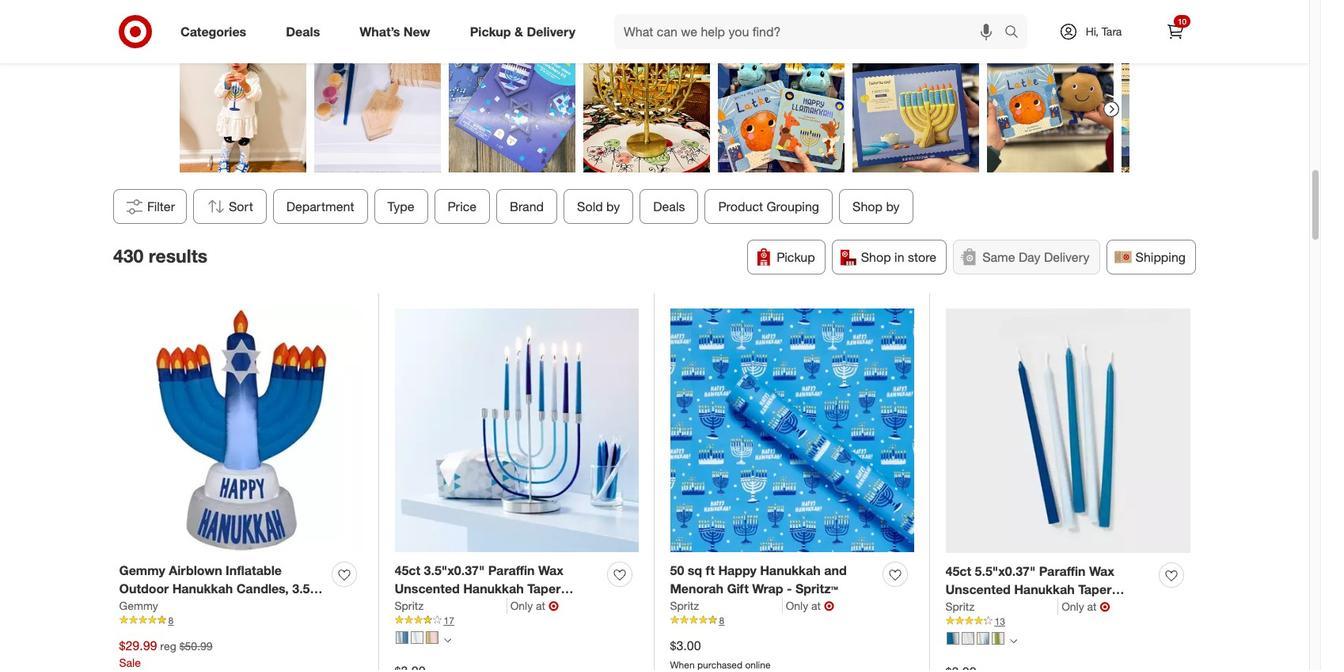Task type: describe. For each thing, give the bounding box(es) containing it.
candle for 45ct 3.5"x0.37" paraffin wax unscented hanukkah taper candle - spritz™
[[395, 599, 437, 615]]

all colors image
[[444, 637, 451, 644]]

sold by button
[[564, 189, 634, 224]]

pickup for pickup & delivery
[[470, 23, 511, 39]]

tall,
[[119, 599, 142, 615]]

filter
[[147, 199, 175, 214]]

hanukkah inside 45ct 3.5"x0.37" paraffin wax unscented hanukkah taper candle - spritz™
[[463, 581, 524, 597]]

ft inside gemmy airblown inflatable outdoor hanukkah candles, 3.5 ft tall, multicolored
[[313, 581, 322, 597]]

8 link for multicolored
[[119, 614, 363, 628]]

@target
[[520, 10, 591, 32]]

candles,
[[236, 581, 289, 597]]

spritz for 45ct 3.5"x0.37" paraffin wax unscented hanukkah taper candle - spritz™
[[395, 599, 424, 612]]

brand
[[510, 199, 544, 214]]

spritz for 45ct 5.5"x0.37" paraffin wax unscented hanukkah taper candle - spritz™
[[945, 600, 974, 613]]

sold
[[577, 199, 603, 214]]

wax for 45ct 5.5"x0.37" paraffin wax unscented hanukkah taper candle - spritz™
[[1089, 564, 1114, 579]]

product
[[718, 199, 763, 214]]

at for 45ct 5.5"x0.37" paraffin wax unscented hanukkah taper candle - spritz™
[[1087, 600, 1097, 613]]

spritz™ for 45ct 5.5"x0.37" paraffin wax unscented hanukkah taper candle - spritz™
[[1000, 600, 1043, 616]]

deals button
[[640, 189, 699, 224]]

shop in store
[[861, 249, 936, 265]]

spritz™ inside 50 sq ft happy hanukkah and menorah gift wrap - spritz™
[[795, 581, 838, 597]]

all colors image
[[1010, 638, 1017, 645]]

3.5
[[292, 581, 310, 597]]

happy
[[718, 563, 757, 579]]

only at ¬ for 45ct 5.5"x0.37" paraffin wax unscented hanukkah taper candle - spritz™
[[1062, 599, 1110, 615]]

deals for deals button
[[653, 199, 685, 214]]

categories
[[180, 23, 246, 39]]

assorted blues image for 45ct 5.5"x0.37" paraffin wax unscented hanukkah taper candle - spritz™
[[946, 633, 959, 645]]

hanukkah inside 50 sq ft happy hanukkah and menorah gift wrap - spritz™
[[760, 563, 821, 579]]

at for 50 sq ft happy hanukkah and menorah gift wrap - spritz™
[[811, 599, 821, 612]]

&
[[514, 23, 523, 39]]

assorted blues image for 45ct 3.5"x0.37" paraffin wax unscented hanukkah taper candle - spritz™
[[395, 632, 408, 645]]

candle for 45ct 5.5"x0.37" paraffin wax unscented hanukkah taper candle - spritz™
[[945, 600, 988, 616]]

gemmy airblown inflatable outdoor hanukkah candles, 3.5 ft tall, multicolored link
[[119, 562, 326, 615]]

50 sq ft happy hanukkah and menorah gift wrap - spritz™ link
[[670, 562, 877, 598]]

50
[[670, 563, 684, 579]]

pickup & delivery link
[[456, 14, 595, 49]]

deals for deals link
[[286, 23, 320, 39]]

17 link
[[395, 614, 638, 628]]

by for shop by
[[886, 199, 900, 214]]

sold by
[[577, 199, 620, 214]]

hi, tara
[[1086, 25, 1122, 38]]

$29.99 reg $50.99 sale
[[119, 638, 213, 669]]

brand button
[[496, 189, 557, 224]]

grouping
[[767, 199, 819, 214]]

13
[[995, 615, 1005, 627]]

same
[[982, 249, 1015, 265]]

ft inside 50 sq ft happy hanukkah and menorah gift wrap - spritz™
[[706, 563, 715, 579]]

8 link for -
[[670, 614, 914, 628]]

what's new
[[360, 23, 430, 39]]

- for 45ct 3.5"x0.37" paraffin wax unscented hanukkah taper candle - spritz™
[[440, 599, 446, 615]]

white image
[[961, 633, 974, 645]]

13 link
[[945, 615, 1190, 629]]

sort button
[[193, 189, 267, 224]]

user image by @lorrainehazel image
[[180, 46, 306, 173]]

45ct 3.5"x0.37" paraffin wax unscented hanukkah taper candle - spritz™
[[395, 563, 563, 615]]

type button
[[374, 189, 428, 224]]

results
[[149, 244, 207, 266]]

taper for 45ct 5.5"x0.37" paraffin wax unscented hanukkah taper candle - spritz™
[[1078, 582, 1112, 597]]

wax for 45ct 3.5"x0.37" paraffin wax unscented hanukkah taper candle - spritz™
[[538, 563, 563, 579]]

shop by
[[853, 199, 900, 214]]

pickup button
[[747, 240, 825, 275]]

45ct 3.5"x0.37" paraffin wax unscented hanukkah taper candle - spritz™ link
[[395, 562, 601, 615]]

gemmy airblown inflatable outdoor hanukkah candles, 3.5 ft tall, multicolored
[[119, 563, 322, 615]]

shop for shop by
[[853, 199, 883, 214]]

new
[[404, 23, 430, 39]]

5.5"x0.37"
[[975, 564, 1036, 579]]

user image by @barbarakimmelwrites image
[[718, 46, 845, 173]]

multicolored
[[146, 599, 221, 615]]

17
[[444, 615, 454, 627]]

¬ for 45ct 5.5"x0.37" paraffin wax unscented hanukkah taper candle - spritz™
[[1100, 599, 1110, 615]]

inflatable
[[226, 563, 282, 579]]

same day delivery button
[[953, 240, 1100, 275]]

department button
[[273, 189, 368, 224]]

price button
[[434, 189, 490, 224]]

day
[[1019, 249, 1040, 265]]

delivery for pickup & delivery
[[527, 23, 575, 39]]

categories link
[[167, 14, 266, 49]]

product grouping button
[[705, 189, 833, 224]]

- inside 50 sq ft happy hanukkah and menorah gift wrap - spritz™
[[787, 581, 792, 597]]

shipping button
[[1106, 240, 1196, 275]]

1 user image by @jerseymamafinds image from the left
[[852, 46, 979, 173]]

sort
[[229, 199, 253, 214]]

430 results
[[113, 244, 207, 266]]

45ct for 45ct 3.5"x0.37" paraffin wax unscented hanukkah taper candle - spritz™
[[395, 563, 420, 579]]

reg
[[160, 639, 176, 653]]

unscented for 3.5"x0.37"
[[395, 581, 460, 597]]

2 user image by @jerseymamafinds image from the left
[[987, 46, 1114, 173]]

shipping
[[1135, 249, 1186, 265]]

type
[[388, 199, 415, 214]]

menorah
[[670, 581, 723, 597]]



Task type: locate. For each thing, give the bounding box(es) containing it.
candle inside 45ct 3.5"x0.37" paraffin wax unscented hanukkah taper candle - spritz™
[[395, 599, 437, 615]]

at for 45ct 3.5"x0.37" paraffin wax unscented hanukkah taper candle - spritz™
[[536, 599, 545, 612]]

unscented down 3.5"x0.37"
[[395, 581, 460, 597]]

shop by button
[[839, 189, 913, 224]]

unscented
[[395, 581, 460, 597], [945, 582, 1011, 597]]

unscented down 5.5"x0.37"
[[945, 582, 1011, 597]]

spritz link up 17 on the bottom left of page
[[395, 598, 507, 614]]

spritz™ inside 45ct 5.5"x0.37" paraffin wax unscented hanukkah taper candle - spritz™
[[1000, 600, 1043, 616]]

hanukkah up the wrap
[[760, 563, 821, 579]]

pickup inside button
[[777, 249, 815, 265]]

wax inside 45ct 5.5"x0.37" paraffin wax unscented hanukkah taper candle - spritz™
[[1089, 564, 1114, 579]]

tag @target to share your #targetstyle
[[485, 10, 824, 32]]

0 vertical spatial pickup
[[470, 23, 511, 39]]

in
[[894, 249, 904, 265]]

1 horizontal spatial taper
[[1078, 582, 1112, 597]]

0 horizontal spatial ¬
[[549, 598, 559, 614]]

shop for shop in store
[[861, 249, 891, 265]]

- up all colors image
[[440, 599, 446, 615]]

2 8 from the left
[[719, 615, 724, 627]]

assorted blues image left white icon
[[395, 632, 408, 645]]

45ct
[[395, 563, 420, 579], [945, 564, 971, 579]]

shop up the shop in store button
[[853, 199, 883, 214]]

assorted blues image left white image
[[946, 633, 959, 645]]

0 vertical spatial ft
[[706, 563, 715, 579]]

and
[[824, 563, 847, 579]]

2 horizontal spatial at
[[1087, 600, 1097, 613]]

0 horizontal spatial deals
[[286, 23, 320, 39]]

2 horizontal spatial spritz link
[[945, 599, 1058, 615]]

outdoor
[[119, 581, 169, 597]]

spritz down menorah
[[670, 599, 699, 612]]

only for 50 sq ft happy hanukkah and menorah gift wrap - spritz™
[[786, 599, 808, 612]]

deals inside deals button
[[653, 199, 685, 214]]

search button
[[997, 14, 1035, 52]]

candle up white icon
[[395, 599, 437, 615]]

by up the shop in store button
[[886, 199, 900, 214]]

1 horizontal spatial only
[[786, 599, 808, 612]]

¬
[[549, 598, 559, 614], [824, 598, 834, 614], [1100, 599, 1110, 615]]

only at ¬ for 45ct 3.5"x0.37" paraffin wax unscented hanukkah taper candle - spritz™
[[510, 598, 559, 614]]

candle up white image
[[945, 600, 988, 616]]

all colors element for 3.5"x0.37"
[[444, 635, 451, 645]]

2 horizontal spatial spritz
[[945, 600, 974, 613]]

45ct 3.5"x0.37" paraffin wax unscented hanukkah taper candle - spritz™ image
[[395, 309, 638, 553], [395, 309, 638, 553]]

unscented for 5.5"x0.37"
[[945, 582, 1011, 597]]

only at ¬
[[510, 598, 559, 614], [786, 598, 834, 614], [1062, 599, 1110, 615]]

only down 50 sq ft happy hanukkah and menorah gift wrap - spritz™ link
[[786, 599, 808, 612]]

2 gemmy from the top
[[119, 599, 158, 612]]

gemmy link
[[119, 598, 158, 614]]

wax
[[538, 563, 563, 579], [1089, 564, 1114, 579]]

1 by from the left
[[606, 199, 620, 214]]

at up 17 link
[[536, 599, 545, 612]]

price
[[448, 199, 477, 214]]

0 horizontal spatial assorted blues image
[[395, 632, 408, 645]]

8 for wrap
[[719, 615, 724, 627]]

store
[[908, 249, 936, 265]]

to
[[596, 10, 613, 32]]

gemmy inside gemmy airblown inflatable outdoor hanukkah candles, 3.5 ft tall, multicolored
[[119, 563, 165, 579]]

1 horizontal spatial -
[[787, 581, 792, 597]]

spritz™ down 3.5"x0.37"
[[449, 599, 492, 615]]

$29.99
[[119, 638, 157, 654]]

paraffin inside 45ct 5.5"x0.37" paraffin wax unscented hanukkah taper candle - spritz™
[[1039, 564, 1086, 579]]

sale
[[119, 656, 141, 669]]

8 link
[[119, 614, 363, 628], [670, 614, 914, 628]]

spritz link for 3.5"x0.37"
[[395, 598, 507, 614]]

your
[[672, 10, 710, 32]]

8 link down candles, on the bottom left
[[119, 614, 363, 628]]

0 horizontal spatial multicolor image
[[425, 632, 438, 645]]

spritz™ down and
[[795, 581, 838, 597]]

spritz link up 13
[[945, 599, 1058, 615]]

hanukkah up 17 link
[[463, 581, 524, 597]]

taper for 45ct 3.5"x0.37" paraffin wax unscented hanukkah taper candle - spritz™
[[527, 581, 561, 597]]

unscented inside 45ct 5.5"x0.37" paraffin wax unscented hanukkah taper candle - spritz™
[[945, 582, 1011, 597]]

45ct 5.5"x0.37" paraffin wax unscented hanukkah taper candle - spritz™
[[945, 564, 1114, 616]]

0 horizontal spatial at
[[536, 599, 545, 612]]

430
[[113, 244, 144, 266]]

0 horizontal spatial paraffin
[[488, 563, 535, 579]]

wax up 17 link
[[538, 563, 563, 579]]

taper inside 45ct 3.5"x0.37" paraffin wax unscented hanukkah taper candle - spritz™
[[527, 581, 561, 597]]

0 horizontal spatial spritz link
[[395, 598, 507, 614]]

1 vertical spatial deals
[[653, 199, 685, 214]]

candle inside 45ct 5.5"x0.37" paraffin wax unscented hanukkah taper candle - spritz™
[[945, 600, 988, 616]]

at
[[536, 599, 545, 612], [811, 599, 821, 612], [1087, 600, 1097, 613]]

only at ¬ for 50 sq ft happy hanukkah and menorah gift wrap - spritz™
[[786, 598, 834, 614]]

1 horizontal spatial 45ct
[[945, 564, 971, 579]]

taper
[[527, 581, 561, 597], [1078, 582, 1112, 597]]

1 8 link from the left
[[119, 614, 363, 628]]

filter button
[[113, 189, 187, 224]]

2 horizontal spatial only at ¬
[[1062, 599, 1110, 615]]

delivery right &
[[527, 23, 575, 39]]

- right the wrap
[[787, 581, 792, 597]]

0 vertical spatial gemmy
[[119, 563, 165, 579]]

- inside 45ct 5.5"x0.37" paraffin wax unscented hanukkah taper candle - spritz™
[[991, 600, 996, 616]]

0 horizontal spatial pickup
[[470, 23, 511, 39]]

1 horizontal spatial 8 link
[[670, 614, 914, 628]]

gift
[[727, 581, 749, 597]]

spritz
[[395, 599, 424, 612], [670, 599, 699, 612], [945, 600, 974, 613]]

ft right 3.5
[[313, 581, 322, 597]]

10 link
[[1158, 14, 1193, 49]]

10
[[1178, 17, 1186, 26]]

1 horizontal spatial by
[[886, 199, 900, 214]]

gemmy for gemmy airblown inflatable outdoor hanukkah candles, 3.5 ft tall, multicolored
[[119, 563, 165, 579]]

8 for tall,
[[168, 615, 173, 627]]

1 horizontal spatial ¬
[[824, 598, 834, 614]]

what's new link
[[346, 14, 450, 49]]

wrap
[[752, 581, 783, 597]]

1 horizontal spatial multicolor image
[[991, 633, 1004, 645]]

all colors element for 5.5"x0.37"
[[1010, 636, 1017, 646]]

1 horizontal spatial at
[[811, 599, 821, 612]]

airblown
[[169, 563, 222, 579]]

taper up 13 link
[[1078, 582, 1112, 597]]

45ct 5.5"x0.37" paraffin wax unscented hanukkah taper candle - spritz™ image
[[945, 309, 1190, 554], [945, 309, 1190, 554]]

0 horizontal spatial only
[[510, 599, 533, 612]]

gemmy airblown inflatable outdoor hanukkah candles, 3.5 ft tall, multicolored image
[[119, 309, 363, 553], [119, 309, 363, 553]]

¬ for 45ct 3.5"x0.37" paraffin wax unscented hanukkah taper candle - spritz™
[[549, 598, 559, 614]]

unscented inside 45ct 3.5"x0.37" paraffin wax unscented hanukkah taper candle - spritz™
[[395, 581, 460, 597]]

all colors element right blue | silver image
[[1010, 636, 1017, 646]]

only for 45ct 3.5"x0.37" paraffin wax unscented hanukkah taper candle - spritz™
[[510, 599, 533, 612]]

department
[[286, 199, 354, 214]]

0 horizontal spatial unscented
[[395, 581, 460, 597]]

only
[[510, 599, 533, 612], [786, 599, 808, 612], [1062, 600, 1084, 613]]

1 horizontal spatial unscented
[[945, 582, 1011, 597]]

all colors element down 17 on the bottom left of page
[[444, 635, 451, 645]]

spritz up white icon
[[395, 599, 424, 612]]

1 horizontal spatial spritz link
[[670, 598, 783, 614]]

2 horizontal spatial spritz™
[[1000, 600, 1043, 616]]

0 vertical spatial shop
[[853, 199, 883, 214]]

#targetstyle
[[715, 10, 824, 32]]

multicolor image right white icon
[[425, 632, 438, 645]]

by right sold
[[606, 199, 620, 214]]

user image by @shebrewinthecity image
[[1122, 46, 1248, 173]]

tag
[[485, 10, 515, 32]]

1 vertical spatial shop
[[861, 249, 891, 265]]

spritz™ inside 45ct 3.5"x0.37" paraffin wax unscented hanukkah taper candle - spritz™
[[449, 599, 492, 615]]

0 horizontal spatial taper
[[527, 581, 561, 597]]

taper up 17 link
[[527, 581, 561, 597]]

1 vertical spatial pickup
[[777, 249, 815, 265]]

1 vertical spatial ft
[[313, 581, 322, 597]]

8 link down the wrap
[[670, 614, 914, 628]]

45ct for 45ct 5.5"x0.37" paraffin wax unscented hanukkah taper candle - spritz™
[[945, 564, 971, 579]]

tara
[[1102, 25, 1122, 38]]

deals
[[286, 23, 320, 39], [653, 199, 685, 214]]

- down 5.5"x0.37"
[[991, 600, 996, 616]]

hanukkah up 13 link
[[1014, 582, 1075, 597]]

ft
[[706, 563, 715, 579], [313, 581, 322, 597]]

0 horizontal spatial all colors element
[[444, 635, 451, 645]]

45ct 5.5"x0.37" paraffin wax unscented hanukkah taper candle - spritz™ link
[[945, 563, 1153, 616]]

1 horizontal spatial delivery
[[1044, 249, 1090, 265]]

delivery for same day delivery
[[1044, 249, 1090, 265]]

1 horizontal spatial ft
[[706, 563, 715, 579]]

8 down menorah
[[719, 615, 724, 627]]

shop in store button
[[832, 240, 947, 275]]

0 vertical spatial deals
[[286, 23, 320, 39]]

50 sq ft happy hanukkah and menorah gift wrap - spritz™
[[670, 563, 847, 597]]

shop
[[853, 199, 883, 214], [861, 249, 891, 265]]

user image by @jerseymamafinds image
[[852, 46, 979, 173], [987, 46, 1114, 173]]

2 8 link from the left
[[670, 614, 914, 628]]

wax inside 45ct 3.5"x0.37" paraffin wax unscented hanukkah taper candle - spritz™
[[538, 563, 563, 579]]

0 horizontal spatial 8
[[168, 615, 173, 627]]

deals left what's
[[286, 23, 320, 39]]

1 horizontal spatial all colors element
[[1010, 636, 1017, 646]]

ft right 'sq' in the right bottom of the page
[[706, 563, 715, 579]]

delivery
[[527, 23, 575, 39], [1044, 249, 1090, 265]]

1 horizontal spatial only at ¬
[[786, 598, 834, 614]]

8 up reg
[[168, 615, 173, 627]]

-
[[787, 581, 792, 597], [440, 599, 446, 615], [991, 600, 996, 616]]

$50.99
[[179, 639, 213, 653]]

45ct left 3.5"x0.37"
[[395, 563, 420, 579]]

white image
[[410, 632, 423, 645]]

delivery right day at the top of the page
[[1044, 249, 1090, 265]]

0 horizontal spatial spritz™
[[449, 599, 492, 615]]

all colors element
[[444, 635, 451, 645], [1010, 636, 1017, 646]]

spritz up white image
[[945, 600, 974, 613]]

multicolor image right blue | silver image
[[991, 633, 1004, 645]]

taper inside 45ct 5.5"x0.37" paraffin wax unscented hanukkah taper candle - spritz™
[[1078, 582, 1112, 597]]

0 horizontal spatial wax
[[538, 563, 563, 579]]

1 8 from the left
[[168, 615, 173, 627]]

¬ for 50 sq ft happy hanukkah and menorah gift wrap - spritz™
[[824, 598, 834, 614]]

user image by @leilasvitrine image
[[583, 46, 710, 173]]

0 horizontal spatial by
[[606, 199, 620, 214]]

at up 13 link
[[1087, 600, 1097, 613]]

spritz link
[[395, 598, 507, 614], [670, 598, 783, 614], [945, 599, 1058, 615]]

multicolor image
[[425, 632, 438, 645], [991, 633, 1004, 645]]

hanukkah inside gemmy airblown inflatable outdoor hanukkah candles, 3.5 ft tall, multicolored
[[172, 581, 233, 597]]

pickup
[[470, 23, 511, 39], [777, 249, 815, 265]]

1 horizontal spatial pickup
[[777, 249, 815, 265]]

spritz link for sq
[[670, 598, 783, 614]]

what's
[[360, 23, 400, 39]]

user image by @donashaber image
[[314, 46, 441, 173]]

0 horizontal spatial spritz
[[395, 599, 424, 612]]

50 sq ft happy hanukkah and menorah gift wrap - spritz™ image
[[670, 309, 914, 553], [670, 309, 914, 553]]

delivery inside button
[[1044, 249, 1090, 265]]

0 horizontal spatial only at ¬
[[510, 598, 559, 614]]

45ct left 5.5"x0.37"
[[945, 564, 971, 579]]

1 horizontal spatial spritz
[[670, 599, 699, 612]]

What can we help you find? suggestions appear below search field
[[614, 14, 1008, 49]]

hanukkah down airblown
[[172, 581, 233, 597]]

spritz for 50 sq ft happy hanukkah and menorah gift wrap - spritz™
[[670, 599, 699, 612]]

wax up 13 link
[[1089, 564, 1114, 579]]

paraffin up 13 link
[[1039, 564, 1086, 579]]

deals right sold by
[[653, 199, 685, 214]]

0 horizontal spatial delivery
[[527, 23, 575, 39]]

pickup & delivery
[[470, 23, 575, 39]]

0 horizontal spatial -
[[440, 599, 446, 615]]

0 horizontal spatial ft
[[313, 581, 322, 597]]

pickup down the grouping
[[777, 249, 815, 265]]

gemmy for gemmy
[[119, 599, 158, 612]]

deals link
[[272, 14, 340, 49]]

spritz™ up all colors icon
[[1000, 600, 1043, 616]]

1 gemmy from the top
[[119, 563, 165, 579]]

hanukkah inside 45ct 5.5"x0.37" paraffin wax unscented hanukkah taper candle - spritz™
[[1014, 582, 1075, 597]]

share
[[618, 10, 667, 32]]

45ct inside 45ct 3.5"x0.37" paraffin wax unscented hanukkah taper candle - spritz™
[[395, 563, 420, 579]]

1 vertical spatial gemmy
[[119, 599, 158, 612]]

2 horizontal spatial -
[[991, 600, 996, 616]]

at down 50 sq ft happy hanukkah and menorah gift wrap - spritz™ link
[[811, 599, 821, 612]]

0 horizontal spatial candle
[[395, 599, 437, 615]]

gemmy up outdoor
[[119, 563, 165, 579]]

45ct inside 45ct 5.5"x0.37" paraffin wax unscented hanukkah taper candle - spritz™
[[945, 564, 971, 579]]

paraffin for 3.5"x0.37"
[[488, 563, 535, 579]]

1 horizontal spatial 8
[[719, 615, 724, 627]]

spritz™ for 45ct 3.5"x0.37" paraffin wax unscented hanukkah taper candle - spritz™
[[449, 599, 492, 615]]

2 horizontal spatial only
[[1062, 600, 1084, 613]]

by for sold by
[[606, 199, 620, 214]]

paraffin
[[488, 563, 535, 579], [1039, 564, 1086, 579]]

spritz link for 5.5"x0.37"
[[945, 599, 1058, 615]]

hi,
[[1086, 25, 1099, 38]]

deals inside deals link
[[286, 23, 320, 39]]

sq
[[688, 563, 702, 579]]

- inside 45ct 3.5"x0.37" paraffin wax unscented hanukkah taper candle - spritz™
[[440, 599, 446, 615]]

blue | silver image
[[976, 633, 989, 645]]

user image by @leslierott image
[[449, 46, 575, 173]]

0 horizontal spatial user image by @jerseymamafinds image
[[852, 46, 979, 173]]

2 by from the left
[[886, 199, 900, 214]]

gemmy down outdoor
[[119, 599, 158, 612]]

pickup left &
[[470, 23, 511, 39]]

same day delivery
[[982, 249, 1090, 265]]

- for 45ct 5.5"x0.37" paraffin wax unscented hanukkah taper candle - spritz™
[[991, 600, 996, 616]]

only up 13 link
[[1062, 600, 1084, 613]]

1 horizontal spatial paraffin
[[1039, 564, 1086, 579]]

1 horizontal spatial spritz™
[[795, 581, 838, 597]]

8
[[168, 615, 173, 627], [719, 615, 724, 627]]

assorted blues image
[[395, 632, 408, 645], [946, 633, 959, 645]]

search
[[997, 25, 1035, 41]]

paraffin up 17 link
[[488, 563, 535, 579]]

product grouping
[[718, 199, 819, 214]]

1 horizontal spatial candle
[[945, 600, 988, 616]]

0 horizontal spatial 8 link
[[119, 614, 363, 628]]

pickup for pickup
[[777, 249, 815, 265]]

0 vertical spatial delivery
[[527, 23, 575, 39]]

1 vertical spatial delivery
[[1044, 249, 1090, 265]]

spritz link down gift
[[670, 598, 783, 614]]

only for 45ct 5.5"x0.37" paraffin wax unscented hanukkah taper candle - spritz™
[[1062, 600, 1084, 613]]

paraffin for 5.5"x0.37"
[[1039, 564, 1086, 579]]

1 horizontal spatial wax
[[1089, 564, 1114, 579]]

shop left the in
[[861, 249, 891, 265]]

spritz™
[[795, 581, 838, 597], [449, 599, 492, 615], [1000, 600, 1043, 616]]

3.5"x0.37"
[[424, 563, 485, 579]]

2 horizontal spatial ¬
[[1100, 599, 1110, 615]]

1 horizontal spatial user image by @jerseymamafinds image
[[987, 46, 1114, 173]]

1 horizontal spatial deals
[[653, 199, 685, 214]]

1 horizontal spatial assorted blues image
[[946, 633, 959, 645]]

$3.00
[[670, 638, 701, 654]]

0 horizontal spatial 45ct
[[395, 563, 420, 579]]

only up 17 link
[[510, 599, 533, 612]]

paraffin inside 45ct 3.5"x0.37" paraffin wax unscented hanukkah taper candle - spritz™
[[488, 563, 535, 579]]



Task type: vqa. For each thing, say whether or not it's contained in the screenshot.
Sign
no



